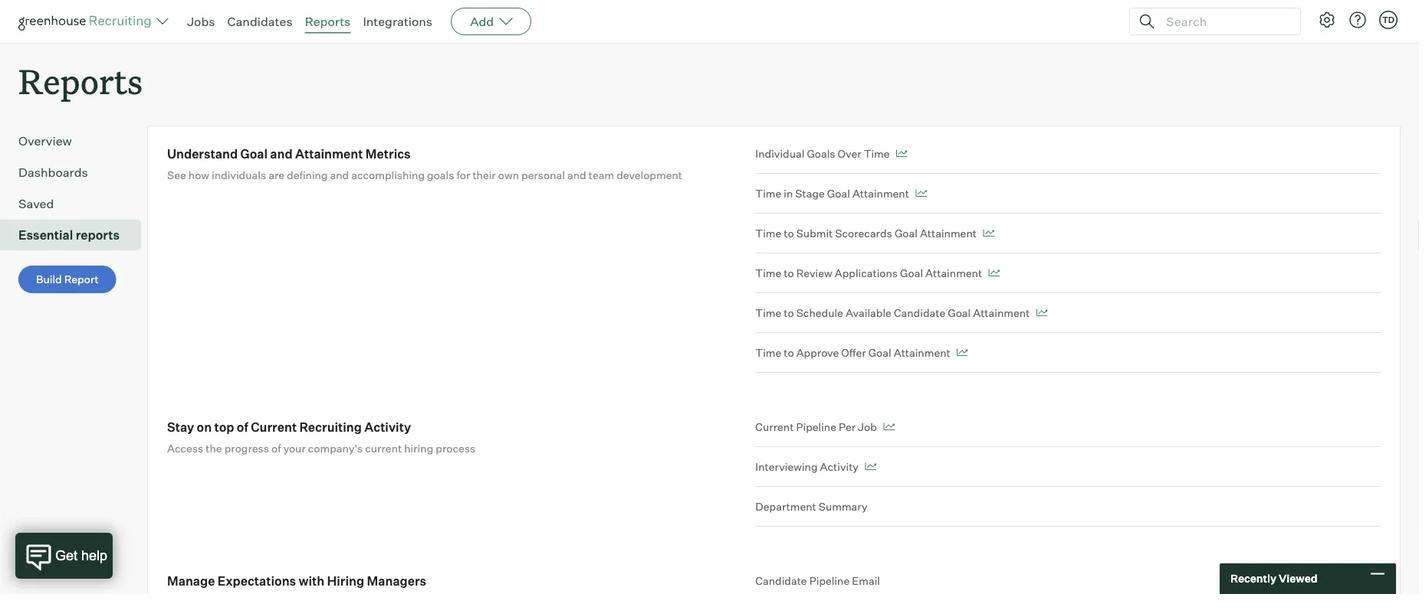 Task type: vqa. For each thing, say whether or not it's contained in the screenshot.
top Attach "link"
no



Task type: locate. For each thing, give the bounding box(es) containing it.
available
[[846, 306, 892, 320]]

candidate
[[894, 306, 945, 320], [755, 575, 807, 588]]

dashboards link
[[18, 163, 135, 182]]

1 vertical spatial candidate
[[755, 575, 807, 588]]

time to review applications goal attainment
[[755, 267, 982, 280]]

are
[[268, 168, 285, 182]]

dashboards
[[18, 165, 88, 180]]

of left 'your'
[[271, 442, 281, 456]]

1 vertical spatial pipeline
[[809, 575, 850, 588]]

candidate pipeline email
[[755, 575, 880, 588]]

goal inside understand goal and attainment metrics see how individuals are defining and accomplishing goals for their own personal and team development
[[240, 146, 268, 162]]

0 vertical spatial candidate
[[894, 306, 945, 320]]

activity
[[364, 420, 411, 435], [820, 461, 859, 474]]

1 to from the top
[[784, 227, 794, 240]]

time for time to submit scorecards goal attainment
[[755, 227, 781, 240]]

how
[[188, 168, 209, 182]]

and left team
[[567, 168, 586, 182]]

0 horizontal spatial activity
[[364, 420, 411, 435]]

recently
[[1231, 573, 1277, 586]]

to left schedule
[[784, 306, 794, 320]]

to for review
[[784, 267, 794, 280]]

reports right candidates "link"
[[305, 14, 351, 29]]

td
[[1382, 15, 1395, 25]]

to left submit
[[784, 227, 794, 240]]

2 to from the top
[[784, 267, 794, 280]]

pipeline left per
[[796, 421, 836, 434]]

to left approve
[[784, 346, 794, 360]]

time left in
[[755, 187, 781, 200]]

individual
[[755, 147, 805, 160]]

the
[[206, 442, 222, 456]]

see
[[167, 168, 186, 182]]

goals
[[427, 168, 454, 182]]

time for time to review applications goal attainment
[[755, 267, 781, 280]]

of right top
[[237, 420, 248, 435]]

current up interviewing
[[755, 421, 794, 434]]

managers
[[367, 574, 426, 589]]

current up 'your'
[[251, 420, 297, 435]]

attainment
[[295, 146, 363, 162], [852, 187, 909, 200], [920, 227, 977, 240], [925, 267, 982, 280], [973, 306, 1030, 320], [894, 346, 950, 360]]

candidate down 'department'
[[755, 575, 807, 588]]

3 to from the top
[[784, 306, 794, 320]]

company's
[[308, 442, 363, 456]]

team
[[589, 168, 614, 182]]

icon chart image for time to review applications goal attainment
[[988, 270, 1000, 277]]

defining
[[287, 168, 328, 182]]

1 horizontal spatial reports
[[305, 14, 351, 29]]

time left submit
[[755, 227, 781, 240]]

individual goals over time
[[755, 147, 890, 160]]

integrations link
[[363, 14, 433, 29]]

time left schedule
[[755, 306, 781, 320]]

pipeline
[[796, 421, 836, 434], [809, 575, 850, 588]]

accomplishing
[[351, 168, 425, 182]]

time
[[864, 147, 890, 160], [755, 187, 781, 200], [755, 227, 781, 240], [755, 267, 781, 280], [755, 306, 781, 320], [755, 346, 781, 360]]

and
[[270, 146, 293, 162], [330, 168, 349, 182], [567, 168, 586, 182]]

1 horizontal spatial current
[[755, 421, 794, 434]]

time for time in stage goal attainment
[[755, 187, 781, 200]]

candidate right the available
[[894, 306, 945, 320]]

and right defining
[[330, 168, 349, 182]]

0 horizontal spatial current
[[251, 420, 297, 435]]

pipeline left email
[[809, 575, 850, 588]]

td button
[[1379, 11, 1398, 29]]

icon chart image
[[896, 150, 907, 158], [915, 190, 927, 198], [983, 230, 994, 237], [988, 270, 1000, 277], [1036, 310, 1047, 317], [957, 349, 968, 357], [883, 424, 895, 431], [865, 464, 876, 471]]

over
[[838, 147, 861, 160]]

to left review
[[784, 267, 794, 280]]

0 horizontal spatial of
[[237, 420, 248, 435]]

build report button
[[18, 266, 116, 294]]

4 to from the top
[[784, 346, 794, 360]]

1 horizontal spatial of
[[271, 442, 281, 456]]

reports down greenhouse recruiting image
[[18, 58, 143, 104]]

their
[[473, 168, 496, 182]]

0 vertical spatial of
[[237, 420, 248, 435]]

of
[[237, 420, 248, 435], [271, 442, 281, 456]]

integrations
[[363, 14, 433, 29]]

1 horizontal spatial and
[[330, 168, 349, 182]]

1 horizontal spatial candidate
[[894, 306, 945, 320]]

0 vertical spatial pipeline
[[796, 421, 836, 434]]

1 horizontal spatial activity
[[820, 461, 859, 474]]

0 vertical spatial activity
[[364, 420, 411, 435]]

department summary
[[755, 500, 868, 514]]

activity up summary
[[820, 461, 859, 474]]

per
[[839, 421, 856, 434]]

with
[[299, 574, 325, 589]]

goal
[[240, 146, 268, 162], [827, 187, 850, 200], [895, 227, 918, 240], [900, 267, 923, 280], [948, 306, 971, 320], [868, 346, 891, 360]]

reports
[[305, 14, 351, 29], [18, 58, 143, 104]]

0 vertical spatial reports
[[305, 14, 351, 29]]

essential reports
[[18, 228, 120, 243]]

stay
[[167, 420, 194, 435]]

0 horizontal spatial reports
[[18, 58, 143, 104]]

summary
[[819, 500, 868, 514]]

to
[[784, 227, 794, 240], [784, 267, 794, 280], [784, 306, 794, 320], [784, 346, 794, 360]]

current
[[365, 442, 402, 456]]

understand
[[167, 146, 238, 162]]

recruiting
[[299, 420, 362, 435]]

pipeline for per
[[796, 421, 836, 434]]

activity up current
[[364, 420, 411, 435]]

current pipeline per job
[[755, 421, 877, 434]]

understand goal and attainment metrics see how individuals are defining and accomplishing goals for their own personal and team development
[[167, 146, 682, 182]]

icon chart image for time in stage goal attainment
[[915, 190, 927, 198]]

pipeline inside candidate pipeline email link
[[809, 575, 850, 588]]

time left approve
[[755, 346, 781, 360]]

current
[[251, 420, 297, 435], [755, 421, 794, 434]]

interviewing
[[755, 461, 818, 474]]

your
[[283, 442, 306, 456]]

offer
[[841, 346, 866, 360]]

icon chart image for current pipeline per job
[[883, 424, 895, 431]]

for
[[457, 168, 470, 182]]

candidates link
[[227, 14, 293, 29]]

and up the are
[[270, 146, 293, 162]]

personal
[[521, 168, 565, 182]]

time left review
[[755, 267, 781, 280]]

review
[[796, 267, 832, 280]]



Task type: describe. For each thing, give the bounding box(es) containing it.
overview link
[[18, 132, 135, 150]]

to for approve
[[784, 346, 794, 360]]

overview
[[18, 134, 72, 149]]

report
[[64, 273, 99, 287]]

build
[[36, 273, 62, 287]]

to for submit
[[784, 227, 794, 240]]

reports
[[76, 228, 120, 243]]

saved link
[[18, 195, 135, 213]]

process
[[436, 442, 476, 456]]

icon chart image for time to submit scorecards goal attainment
[[983, 230, 994, 237]]

email
[[852, 575, 880, 588]]

current inside stay on top of current recruiting activity access the progress of your company's current hiring process
[[251, 420, 297, 435]]

1 vertical spatial activity
[[820, 461, 859, 474]]

metrics
[[366, 146, 411, 162]]

pipeline for email
[[809, 575, 850, 588]]

time right over
[[864, 147, 890, 160]]

2 horizontal spatial and
[[567, 168, 586, 182]]

jobs
[[187, 14, 215, 29]]

icon chart image for individual goals over time
[[896, 150, 907, 158]]

icon chart image for time to approve offer goal attainment
[[957, 349, 968, 357]]

time for time to approve offer goal attainment
[[755, 346, 781, 360]]

time to submit scorecards goal attainment
[[755, 227, 977, 240]]

department summary link
[[755, 488, 1381, 528]]

department
[[755, 500, 816, 514]]

icon chart image for time to schedule available candidate goal attainment
[[1036, 310, 1047, 317]]

hiring
[[404, 442, 433, 456]]

stage
[[795, 187, 825, 200]]

saved
[[18, 196, 54, 212]]

configure image
[[1318, 11, 1336, 29]]

stay on top of current recruiting activity access the progress of your company's current hiring process
[[167, 420, 476, 456]]

top
[[214, 420, 234, 435]]

icon chart image for interviewing activity
[[865, 464, 876, 471]]

build report
[[36, 273, 99, 287]]

0 horizontal spatial and
[[270, 146, 293, 162]]

job
[[858, 421, 877, 434]]

Search text field
[[1162, 10, 1287, 33]]

1 vertical spatial reports
[[18, 58, 143, 104]]

1 vertical spatial of
[[271, 442, 281, 456]]

activity inside stay on top of current recruiting activity access the progress of your company's current hiring process
[[364, 420, 411, 435]]

schedule
[[796, 306, 843, 320]]

access
[[167, 442, 203, 456]]

essential reports link
[[18, 226, 135, 245]]

reports link
[[305, 14, 351, 29]]

own
[[498, 168, 519, 182]]

candidates
[[227, 14, 293, 29]]

time to schedule available candidate goal attainment
[[755, 306, 1030, 320]]

development
[[617, 168, 682, 182]]

viewed
[[1279, 573, 1318, 586]]

progress
[[224, 442, 269, 456]]

to for schedule
[[784, 306, 794, 320]]

greenhouse recruiting image
[[18, 12, 156, 31]]

add button
[[451, 8, 531, 35]]

attainment inside understand goal and attainment metrics see how individuals are defining and accomplishing goals for their own personal and team development
[[295, 146, 363, 162]]

add
[[470, 14, 494, 29]]

submit
[[796, 227, 833, 240]]

goals
[[807, 147, 835, 160]]

manage
[[167, 574, 215, 589]]

time to approve offer goal attainment
[[755, 346, 950, 360]]

0 horizontal spatial candidate
[[755, 575, 807, 588]]

manage expectations with hiring managers
[[167, 574, 426, 589]]

essential
[[18, 228, 73, 243]]

time for time to schedule available candidate goal attainment
[[755, 306, 781, 320]]

hiring
[[327, 574, 364, 589]]

jobs link
[[187, 14, 215, 29]]

interviewing activity
[[755, 461, 859, 474]]

on
[[197, 420, 212, 435]]

expectations
[[218, 574, 296, 589]]

scorecards
[[835, 227, 892, 240]]

in
[[784, 187, 793, 200]]

candidate pipeline email link
[[755, 574, 1381, 595]]

individuals
[[212, 168, 266, 182]]

td button
[[1376, 8, 1401, 32]]

time in stage goal attainment
[[755, 187, 909, 200]]

applications
[[835, 267, 898, 280]]

recently viewed
[[1231, 573, 1318, 586]]

approve
[[796, 346, 839, 360]]



